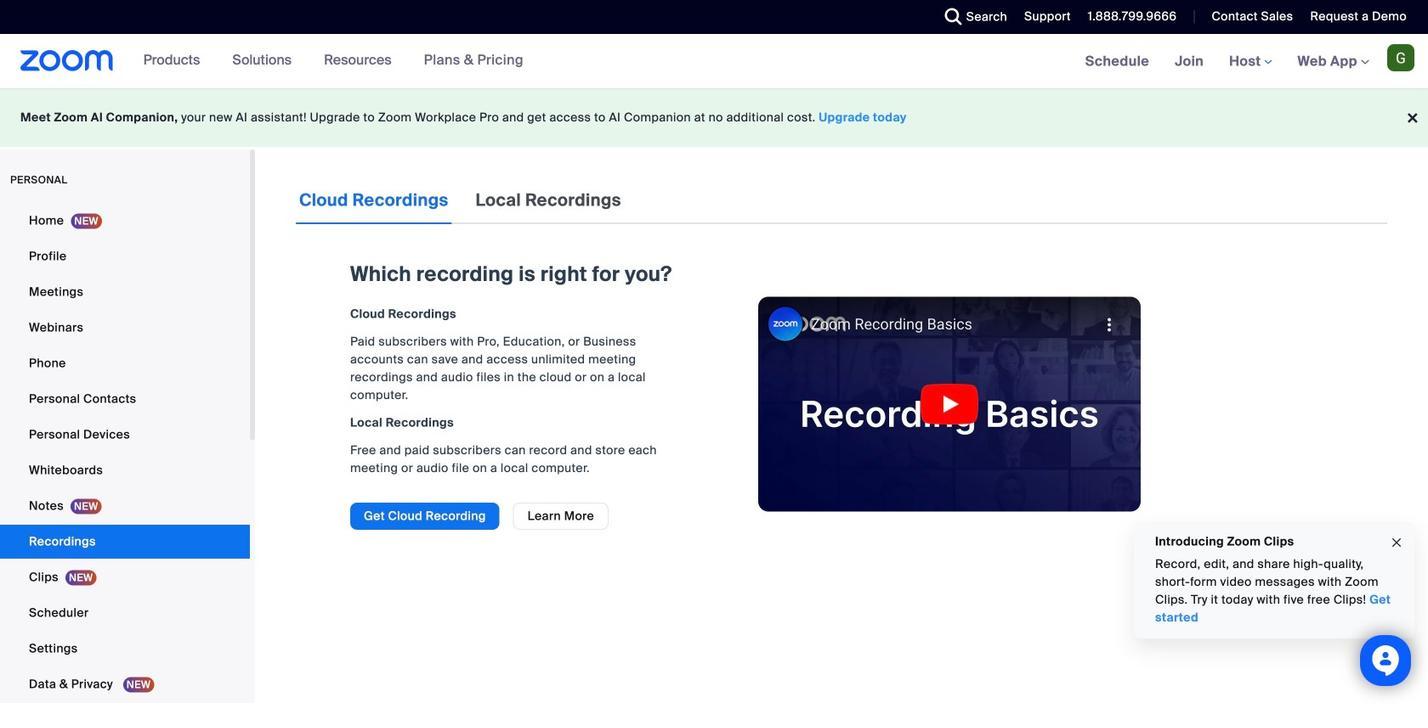 Task type: vqa. For each thing, say whether or not it's contained in the screenshot.
the
no



Task type: describe. For each thing, give the bounding box(es) containing it.
2 tab from the left
[[472, 177, 625, 224]]

tabs of recording tab list
[[296, 177, 625, 224]]

zoom logo image
[[20, 50, 114, 71]]

profile picture image
[[1387, 44, 1414, 71]]

product information navigation
[[131, 34, 536, 88]]



Task type: locate. For each thing, give the bounding box(es) containing it.
personal menu menu
[[0, 204, 250, 704]]

tab
[[296, 177, 452, 224], [472, 177, 625, 224]]

meetings navigation
[[1072, 34, 1428, 90]]

close image
[[1390, 534, 1403, 553]]

1 horizontal spatial tab
[[472, 177, 625, 224]]

0 horizontal spatial tab
[[296, 177, 452, 224]]

1 tab from the left
[[296, 177, 452, 224]]

footer
[[0, 88, 1428, 147]]

main content element
[[296, 177, 1387, 547]]

banner
[[0, 34, 1428, 90]]



